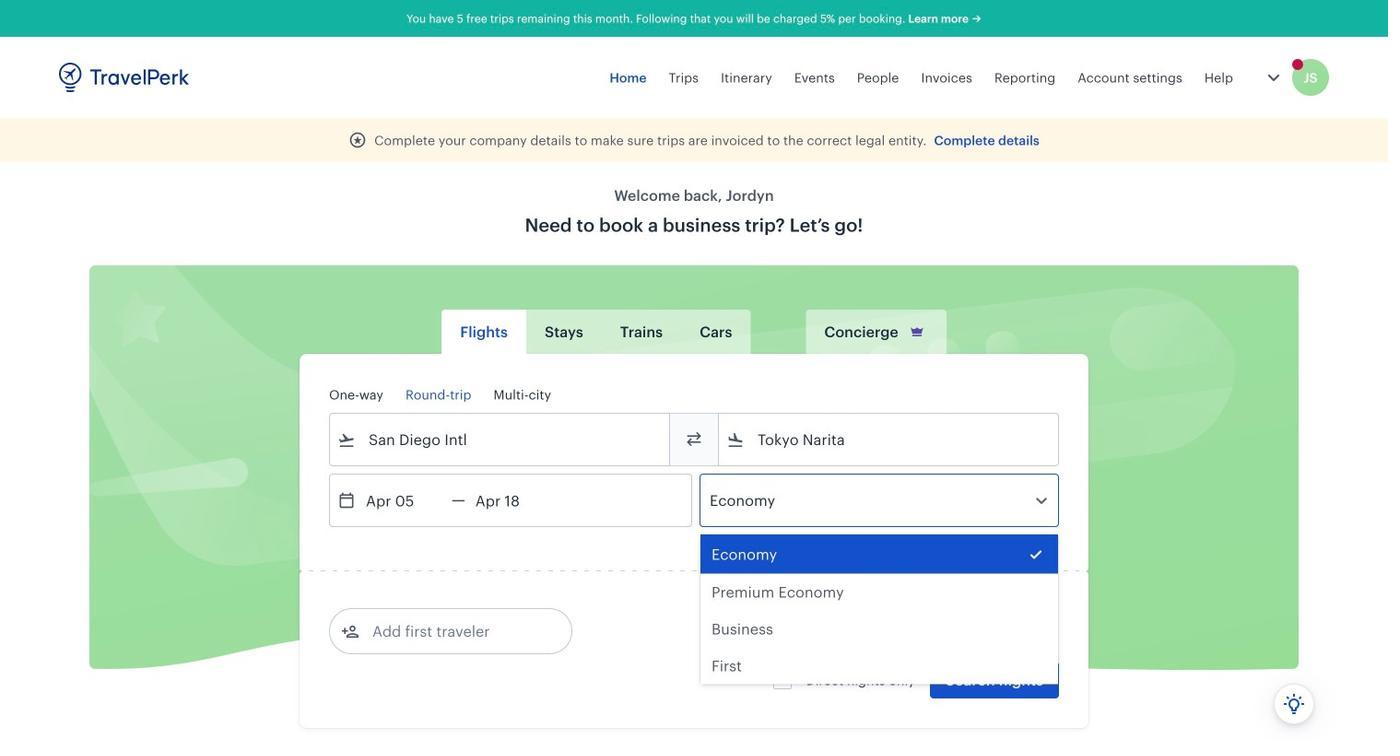Task type: vqa. For each thing, say whether or not it's contained in the screenshot.
to SEARCH BOX
yes



Task type: describe. For each thing, give the bounding box(es) containing it.
From search field
[[356, 425, 646, 455]]

Add first traveler search field
[[360, 617, 552, 647]]

Return text field
[[466, 475, 561, 527]]

Depart text field
[[356, 475, 452, 527]]

To search field
[[745, 425, 1035, 455]]



